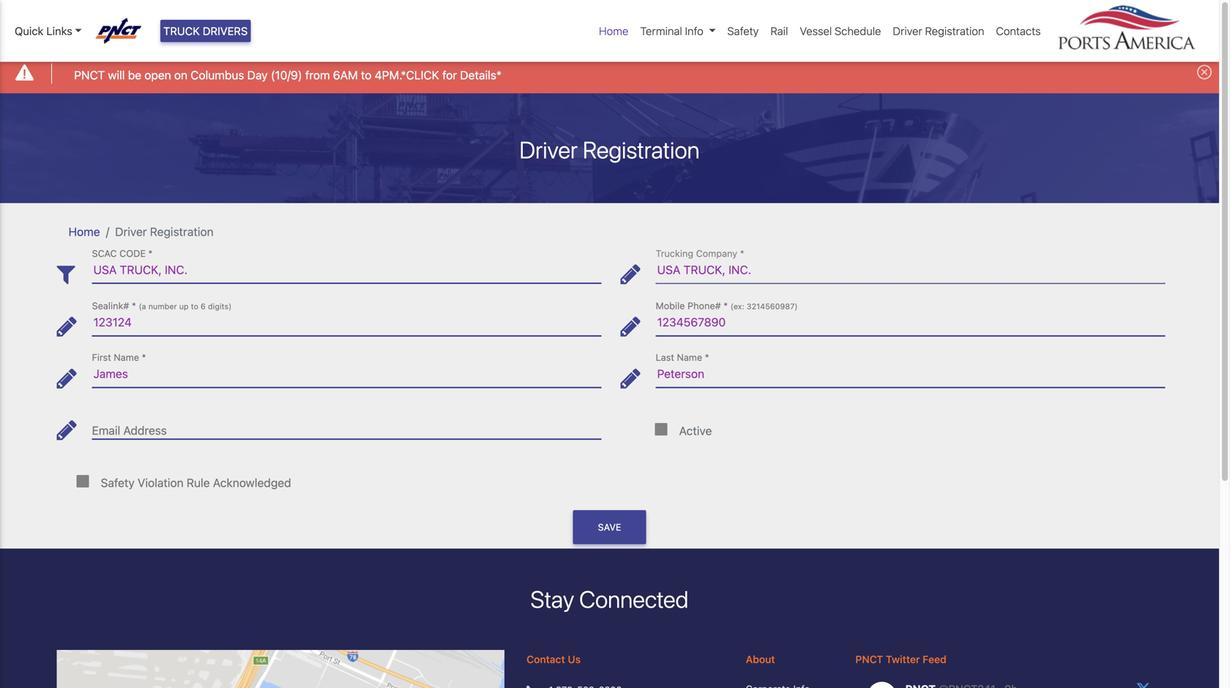 Task type: locate. For each thing, give the bounding box(es) containing it.
0 horizontal spatial pnct
[[74, 68, 105, 82]]

2 horizontal spatial registration
[[925, 24, 984, 37]]

0 horizontal spatial registration
[[150, 225, 214, 239]]

number
[[148, 302, 177, 311]]

0 vertical spatial to
[[361, 68, 372, 82]]

1 vertical spatial registration
[[583, 136, 700, 164]]

pnct
[[74, 68, 105, 82], [856, 653, 883, 665]]

2 vertical spatial registration
[[150, 225, 214, 239]]

0 horizontal spatial home link
[[68, 225, 100, 239]]

*
[[148, 248, 153, 259], [740, 248, 744, 259], [132, 300, 136, 311], [724, 300, 728, 311], [142, 352, 146, 363], [705, 352, 709, 363]]

name right first
[[114, 352, 139, 363]]

from
[[305, 68, 330, 82]]

pnct will be open on columbus day (10/9) from 6am to 4pm.*click for details*
[[74, 68, 502, 82]]

to
[[361, 68, 372, 82], [191, 302, 198, 311]]

0 horizontal spatial to
[[191, 302, 198, 311]]

1 horizontal spatial safety
[[727, 24, 759, 37]]

scac code *
[[92, 248, 153, 259]]

0 vertical spatial driver
[[893, 24, 922, 37]]

rule
[[187, 476, 210, 490]]

1 vertical spatial driver
[[520, 136, 578, 164]]

day
[[247, 68, 268, 82]]

last
[[656, 352, 674, 363]]

1 vertical spatial safety
[[101, 476, 135, 490]]

driver registration
[[893, 24, 984, 37], [520, 136, 700, 164], [115, 225, 214, 239]]

safety left violation
[[101, 476, 135, 490]]

home
[[599, 24, 629, 37], [68, 225, 100, 239]]

home link
[[593, 17, 634, 45], [68, 225, 100, 239]]

schedule
[[835, 24, 881, 37]]

pnct left will
[[74, 68, 105, 82]]

(a
[[139, 302, 146, 311]]

rail
[[771, 24, 788, 37]]

to inside pnct will be open on columbus day (10/9) from 6am to 4pm.*click for details* link
[[361, 68, 372, 82]]

info
[[685, 24, 704, 37]]

quick
[[15, 24, 43, 37]]

* right first
[[142, 352, 146, 363]]

pnct will be open on columbus day (10/9) from 6am to 4pm.*click for details* link
[[74, 66, 502, 84]]

sealink#
[[92, 300, 129, 311]]

0 vertical spatial home link
[[593, 17, 634, 45]]

links
[[46, 24, 72, 37]]

* left (ex: at the top of page
[[724, 300, 728, 311]]

2 vertical spatial driver registration
[[115, 225, 214, 239]]

0 vertical spatial driver registration
[[893, 24, 984, 37]]

0 horizontal spatial home
[[68, 225, 100, 239]]

home up scac
[[68, 225, 100, 239]]

1 vertical spatial driver registration
[[520, 136, 700, 164]]

0 vertical spatial pnct
[[74, 68, 105, 82]]

0 horizontal spatial driver
[[115, 225, 147, 239]]

name
[[114, 352, 139, 363], [677, 352, 702, 363]]

1 vertical spatial to
[[191, 302, 198, 311]]

0 horizontal spatial safety
[[101, 476, 135, 490]]

truck drivers
[[163, 24, 248, 37]]

home up pnct will be open on columbus day (10/9) from 6am to 4pm.*click for details* alert
[[599, 24, 629, 37]]

pnct for pnct will be open on columbus day (10/9) from 6am to 4pm.*click for details*
[[74, 68, 105, 82]]

stay connected
[[531, 585, 689, 613]]

1 name from the left
[[114, 352, 139, 363]]

* right the code
[[148, 248, 153, 259]]

safety link
[[722, 17, 765, 45]]

up
[[179, 302, 189, 311]]

to left the 6
[[191, 302, 198, 311]]

on
[[174, 68, 188, 82]]

1 horizontal spatial pnct
[[856, 653, 883, 665]]

quick links link
[[15, 23, 82, 39]]

home link up pnct will be open on columbus day (10/9) from 6am to 4pm.*click for details* alert
[[593, 17, 634, 45]]

scac
[[92, 248, 117, 259]]

1 horizontal spatial registration
[[583, 136, 700, 164]]

driver registration inside driver registration link
[[893, 24, 984, 37]]

name for last
[[677, 352, 702, 363]]

None text field
[[92, 309, 602, 336], [656, 309, 1165, 336], [92, 309, 602, 336], [656, 309, 1165, 336]]

0 vertical spatial registration
[[925, 24, 984, 37]]

1 horizontal spatial driver
[[520, 136, 578, 164]]

0 vertical spatial home
[[599, 24, 629, 37]]

to right 6am
[[361, 68, 372, 82]]

home link up scac
[[68, 225, 100, 239]]

3214560987)
[[747, 302, 798, 311]]

will
[[108, 68, 125, 82]]

1 horizontal spatial to
[[361, 68, 372, 82]]

1 horizontal spatial name
[[677, 352, 702, 363]]

1 vertical spatial pnct
[[856, 653, 883, 665]]

* right last
[[705, 352, 709, 363]]

connected
[[579, 585, 689, 613]]

0 horizontal spatial name
[[114, 352, 139, 363]]

pnct twitter feed
[[856, 653, 947, 665]]

mobile phone# * (ex: 3214560987)
[[656, 300, 798, 311]]

pnct inside alert
[[74, 68, 105, 82]]

save button
[[573, 510, 646, 544]]

* right company on the right top
[[740, 248, 744, 259]]

registration
[[925, 24, 984, 37], [583, 136, 700, 164], [150, 225, 214, 239]]

1 horizontal spatial driver registration
[[520, 136, 700, 164]]

safety left rail link
[[727, 24, 759, 37]]

save
[[598, 522, 621, 533]]

2 horizontal spatial driver registration
[[893, 24, 984, 37]]

be
[[128, 68, 141, 82]]

2 vertical spatial driver
[[115, 225, 147, 239]]

Email Address text field
[[92, 413, 602, 439]]

acknowledged
[[213, 476, 291, 490]]

0 vertical spatial safety
[[727, 24, 759, 37]]

2 name from the left
[[677, 352, 702, 363]]

details*
[[460, 68, 502, 82]]

driver
[[893, 24, 922, 37], [520, 136, 578, 164], [115, 225, 147, 239]]

pnct left twitter at the bottom right
[[856, 653, 883, 665]]

* for mobile phone# * (ex: 3214560987)
[[724, 300, 728, 311]]

vessel schedule link
[[794, 17, 887, 45]]

1 horizontal spatial home link
[[593, 17, 634, 45]]

safety
[[727, 24, 759, 37], [101, 476, 135, 490]]

name right last
[[677, 352, 702, 363]]

1 horizontal spatial home
[[599, 24, 629, 37]]

1 vertical spatial home
[[68, 225, 100, 239]]

contacts
[[996, 24, 1041, 37]]



Task type: vqa. For each thing, say whether or not it's contained in the screenshot.
Vessel Schedule link
yes



Task type: describe. For each thing, give the bounding box(es) containing it.
First Name * text field
[[92, 361, 602, 388]]

(ex:
[[731, 302, 745, 311]]

driver registration link
[[887, 17, 990, 45]]

columbus
[[191, 68, 244, 82]]

6
[[201, 302, 206, 311]]

contacts link
[[990, 17, 1047, 45]]

for
[[442, 68, 457, 82]]

quick links
[[15, 24, 72, 37]]

* for trucking company *
[[740, 248, 744, 259]]

safety for safety
[[727, 24, 759, 37]]

* for last name *
[[705, 352, 709, 363]]

company
[[696, 248, 737, 259]]

to inside sealink# * (a number up to 6 digits)
[[191, 302, 198, 311]]

trucking company *
[[656, 248, 744, 259]]

drivers
[[203, 24, 248, 37]]

* left (a
[[132, 300, 136, 311]]

terminal info link
[[634, 17, 722, 45]]

email address
[[92, 424, 167, 438]]

4pm.*click
[[375, 68, 439, 82]]

safety violation rule acknowledged
[[101, 476, 291, 490]]

truck
[[163, 24, 200, 37]]

6am
[[333, 68, 358, 82]]

truck drivers link
[[160, 20, 251, 42]]

safety for safety violation rule acknowledged
[[101, 476, 135, 490]]

1 vertical spatial home link
[[68, 225, 100, 239]]

active
[[679, 424, 712, 438]]

rail link
[[765, 17, 794, 45]]

phone#
[[688, 300, 721, 311]]

us
[[568, 653, 581, 665]]

vessel schedule
[[800, 24, 881, 37]]

0 horizontal spatial driver registration
[[115, 225, 214, 239]]

2 horizontal spatial driver
[[893, 24, 922, 37]]

trucking
[[656, 248, 694, 259]]

pnct for pnct twitter feed
[[856, 653, 883, 665]]

Last Name * text field
[[656, 361, 1165, 388]]

email
[[92, 424, 120, 438]]

* for first name *
[[142, 352, 146, 363]]

stay
[[531, 585, 574, 613]]

SCAC CODE * search field
[[92, 257, 602, 284]]

open
[[144, 68, 171, 82]]

Trucking Company * text field
[[656, 257, 1165, 284]]

mobile
[[656, 300, 685, 311]]

* for scac code *
[[148, 248, 153, 259]]

contact us
[[527, 653, 581, 665]]

address
[[123, 424, 167, 438]]

terminal
[[640, 24, 682, 37]]

digits)
[[208, 302, 232, 311]]

sealink# * (a number up to 6 digits)
[[92, 300, 232, 311]]

vessel
[[800, 24, 832, 37]]

(10/9)
[[271, 68, 302, 82]]

first
[[92, 352, 111, 363]]

first name *
[[92, 352, 146, 363]]

about
[[746, 653, 775, 665]]

terminal info
[[640, 24, 704, 37]]

last name *
[[656, 352, 709, 363]]

violation
[[138, 476, 184, 490]]

code
[[120, 248, 146, 259]]

pnct will be open on columbus day (10/9) from 6am to 4pm.*click for details* alert
[[0, 54, 1219, 93]]

contact
[[527, 653, 565, 665]]

name for first
[[114, 352, 139, 363]]

twitter
[[886, 653, 920, 665]]

feed
[[923, 653, 947, 665]]

close image
[[1197, 65, 1212, 79]]



